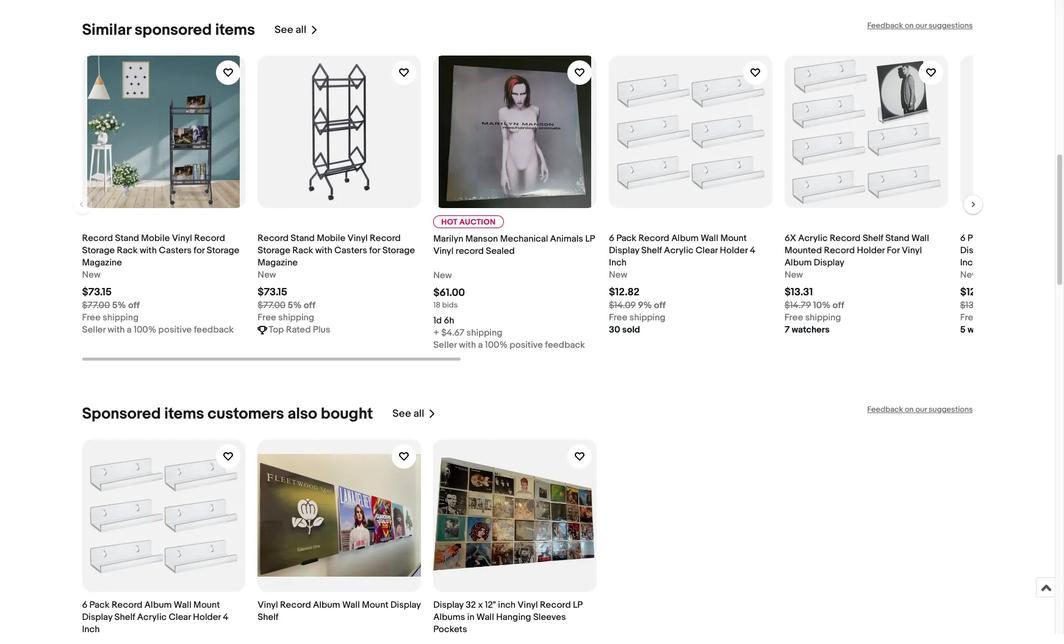 Task type: locate. For each thing, give the bounding box(es) containing it.
free shipping text field down $13.90
[[961, 312, 1017, 324]]

1 horizontal spatial $73.15
[[258, 286, 287, 298]]

2 feedback on our suggestions from the top
[[868, 404, 973, 414]]

acrylic inside 6 pack record album wall mount display shelf acrylic clear holder 4 inch new $12.82 $14.09 9% off free shipping 30 sold
[[664, 244, 694, 256]]

1 horizontal spatial casters
[[335, 244, 367, 256]]

wall inside display 32 x 12" inch vinyl record lp albums in wall hanging sleeves pockets
[[477, 611, 494, 623]]

new text field for 6x acrylic record shelf stand wall mounted record holder for vinyl album display new $13.31 $14.79 10% off free shipping 7 watchers
[[785, 269, 803, 281]]

2 rack from the left
[[293, 244, 313, 256]]

free down $73.15 text box
[[82, 312, 101, 323]]

acrylic for 6 pack record album wall mount display shelf acrylic clear holder 4 inch
[[137, 611, 167, 623]]

off up top rated plus
[[304, 299, 316, 311]]

2 stand from the left
[[291, 232, 315, 244]]

vinyl record album wall mount display shelf link
[[258, 439, 421, 634]]

for inside record stand mobile vinyl record storage rack with casters for storage magazine new $73.15 $77.00 5% off free shipping
[[369, 244, 380, 256]]

1 horizontal spatial rack
[[293, 244, 313, 256]]

shipping down 9%
[[630, 312, 666, 323]]

vinyl inside display 32 x 12" inch vinyl record lp albums in wall hanging sleeves pockets
[[518, 599, 538, 611]]

$77.00 for record stand mobile vinyl record storage rack with casters for storage magazine new $73.15 $77.00 5% off free shipping seller with a 100% positive feedback
[[82, 299, 110, 311]]

inch
[[609, 257, 627, 268], [82, 624, 100, 634]]

1 horizontal spatial items
[[215, 20, 255, 39]]

free shipping text field down 10%
[[785, 312, 841, 324]]

shipping inside new $61.00 18 bids 1d 6h + $4.67 shipping seller with a 100% positive feedback
[[467, 327, 503, 338]]

0 horizontal spatial see all
[[275, 24, 307, 36]]

stand inside record stand mobile vinyl record storage rack with casters for storage magazine new $73.15 $77.00 5% off free shipping
[[291, 232, 315, 244]]

new inside record stand mobile vinyl record storage rack with casters for storage magazine new $73.15 $77.00 5% off free shipping seller with a 100% positive feedback
[[82, 269, 101, 281]]

pockets
[[433, 624, 467, 634]]

1 horizontal spatial stand
[[291, 232, 315, 244]]

$13.90
[[961, 299, 987, 311]]

shelf inside "6 pack record album wall mount display shelf acrylic clear holder 4 inch"
[[114, 611, 135, 623]]

0 horizontal spatial 4
[[223, 611, 229, 623]]

lp inside display 32 x 12" inch vinyl record lp albums in wall hanging sleeves pockets
[[573, 599, 583, 611]]

5% for record stand mobile vinyl record storage rack with casters for storage magazine new $73.15 $77.00 5% off free shipping seller with a 100% positive feedback
[[112, 299, 126, 311]]

1 horizontal spatial pack
[[617, 232, 637, 244]]

vinyl
[[172, 232, 192, 244], [348, 232, 368, 244], [902, 244, 922, 256], [433, 245, 454, 257], [258, 599, 278, 611], [518, 599, 538, 611]]

1 horizontal spatial mount
[[362, 599, 389, 611]]

3 free from the left
[[609, 312, 628, 323]]

2 horizontal spatial acrylic
[[799, 232, 828, 244]]

animals
[[550, 233, 583, 244]]

0 vertical spatial on
[[905, 20, 914, 30]]

$77.00
[[82, 299, 110, 311], [258, 299, 286, 311]]

new inside 6 pack record album wa new $12.93 $13.90 free shipping 5 watchers
[[961, 269, 979, 281]]

off inside record stand mobile vinyl record storage rack with casters for storage magazine new $73.15 $77.00 5% off free shipping seller with a 100% positive feedback
[[128, 299, 140, 311]]

1 5% from the left
[[112, 299, 126, 311]]

1 free shipping text field from the left
[[82, 312, 139, 324]]

1 previous price $77.00 5% off text field from the left
[[82, 299, 140, 312]]

1 horizontal spatial a
[[478, 339, 483, 351]]

on for similar sponsored items
[[905, 20, 914, 30]]

0 vertical spatial items
[[215, 20, 255, 39]]

previous price $14.79 10% off text field
[[785, 299, 845, 312]]

0 horizontal spatial 6
[[82, 599, 87, 611]]

0 horizontal spatial items
[[164, 404, 204, 423]]

vinyl inside record stand mobile vinyl record storage rack with casters for storage magazine new $73.15 $77.00 5% off free shipping
[[348, 232, 368, 244]]

free shipping text field down $73.15 text box
[[82, 312, 139, 324]]

1 vertical spatial see all
[[393, 408, 425, 420]]

pack inside 6 pack record album wa new $12.93 $13.90 free shipping 5 watchers
[[968, 232, 988, 244]]

suggestions for sponsored items customers also bought
[[929, 404, 973, 414]]

1 feedback on our suggestions from the top
[[868, 20, 973, 30]]

6
[[609, 232, 615, 244], [961, 232, 966, 244], [82, 599, 87, 611]]

0 vertical spatial feedback
[[194, 324, 234, 335]]

1 vertical spatial positive
[[510, 339, 543, 351]]

record inside "6 pack record album wall mount display shelf acrylic clear holder 4 inch"
[[112, 599, 143, 611]]

mobile for record stand mobile vinyl record storage rack with casters for storage magazine new $73.15 $77.00 5% off free shipping seller with a 100% positive feedback
[[141, 232, 170, 244]]

1 vertical spatial feedback
[[868, 404, 903, 414]]

casters inside record stand mobile vinyl record storage rack with casters for storage magazine new $73.15 $77.00 5% off free shipping seller with a 100% positive feedback
[[159, 244, 192, 256]]

2 watchers from the left
[[968, 324, 1006, 335]]

2 horizontal spatial holder
[[857, 244, 885, 256]]

1 vertical spatial on
[[905, 404, 914, 414]]

all
[[296, 24, 307, 36], [414, 408, 425, 420]]

free
[[82, 312, 101, 323], [258, 312, 276, 323], [609, 312, 628, 323], [785, 312, 803, 323], [961, 312, 979, 323]]

stand for record stand mobile vinyl record storage rack with casters for storage magazine new $73.15 $77.00 5% off free shipping seller with a 100% positive feedback
[[115, 232, 139, 244]]

inch inside "6 pack record album wall mount display shelf acrylic clear holder 4 inch"
[[82, 624, 100, 634]]

6x
[[785, 232, 796, 244]]

bought
[[321, 404, 373, 423]]

1 vertical spatial see
[[393, 408, 411, 420]]

clear inside "6 pack record album wall mount display shelf acrylic clear holder 4 inch"
[[169, 611, 191, 623]]

6 inside 6 pack record album wa new $12.93 $13.90 free shipping 5 watchers
[[961, 232, 966, 244]]

1 horizontal spatial mobile
[[317, 232, 346, 244]]

2 horizontal spatial stand
[[886, 232, 910, 244]]

mount for 6 pack record album wall mount display shelf acrylic clear holder 4 inch new $12.82 $14.09 9% off free shipping 30 sold
[[721, 232, 747, 244]]

off up seller with a 100% positive feedback text field at the bottom of page
[[128, 299, 140, 311]]

manson
[[466, 233, 498, 244]]

display inside vinyl record album wall mount display shelf
[[391, 599, 421, 611]]

0 vertical spatial feedback on our suggestions
[[868, 20, 973, 30]]

0 horizontal spatial rack
[[117, 244, 138, 256]]

2 suggestions from the top
[[929, 404, 973, 414]]

new text field up $61.00 text field
[[433, 270, 452, 282]]

Free shipping text field
[[82, 312, 139, 324], [258, 312, 314, 324], [785, 312, 841, 324], [961, 312, 1017, 324]]

seller down $73.15 text box
[[82, 324, 106, 335]]

0 horizontal spatial mobile
[[141, 232, 170, 244]]

1 vertical spatial see all link
[[393, 404, 437, 423]]

1 horizontal spatial $77.00
[[258, 299, 286, 311]]

0 horizontal spatial $77.00
[[82, 299, 110, 311]]

1 our from the top
[[916, 20, 927, 30]]

+
[[433, 327, 439, 338]]

free inside 6x acrylic record shelf stand wall mounted record holder for vinyl album display new $13.31 $14.79 10% off free shipping 7 watchers
[[785, 312, 803, 323]]

1 horizontal spatial 5%
[[288, 299, 302, 311]]

new up "$12.82" on the right of the page
[[609, 269, 628, 281]]

vinyl inside hot auction marilyn manson mechanical animals lp vinyl record sealed
[[433, 245, 454, 257]]

100% inside record stand mobile vinyl record storage rack with casters for storage magazine new $73.15 $77.00 5% off free shipping seller with a 100% positive feedback
[[134, 324, 156, 335]]

0 horizontal spatial positive
[[158, 324, 192, 335]]

feedback on our suggestions
[[868, 20, 973, 30], [868, 404, 973, 414]]

0 vertical spatial positive
[[158, 324, 192, 335]]

stand inside 6x acrylic record shelf stand wall mounted record holder for vinyl album display new $13.31 $14.79 10% off free shipping 7 watchers
[[886, 232, 910, 244]]

2 storage from the left
[[207, 244, 239, 256]]

0 vertical spatial see all
[[275, 24, 307, 36]]

$4.67
[[441, 327, 465, 338]]

new text field for 6 pack record album wall mount display shelf acrylic clear holder 4 inch new $12.82 $14.09 9% off free shipping 30 sold
[[609, 269, 628, 281]]

watchers right 7
[[792, 324, 830, 335]]

new up $13.31 'text field'
[[785, 269, 803, 281]]

off
[[128, 299, 140, 311], [304, 299, 316, 311], [654, 299, 666, 311], [833, 299, 845, 311]]

1 horizontal spatial for
[[369, 244, 380, 256]]

rated
[[286, 324, 311, 335]]

free down $13.90
[[961, 312, 979, 323]]

inch inside 6 pack record album wall mount display shelf acrylic clear holder 4 inch new $12.82 $14.09 9% off free shipping 30 sold
[[609, 257, 627, 268]]

see
[[275, 24, 293, 36], [393, 408, 411, 420]]

on for sponsored items customers also bought
[[905, 404, 914, 414]]

new text field up $73.15 text box
[[82, 269, 101, 281]]

lp
[[586, 233, 595, 244], [573, 599, 583, 611]]

New text field
[[961, 269, 979, 281]]

new up $61.00 text field
[[433, 270, 452, 281]]

free shipping text field down $73.15 text field on the top
[[258, 312, 314, 324]]

1 horizontal spatial feedback
[[545, 339, 585, 351]]

1 vertical spatial a
[[478, 339, 483, 351]]

2 horizontal spatial pack
[[968, 232, 988, 244]]

0 vertical spatial our
[[916, 20, 927, 30]]

1 watchers from the left
[[792, 324, 830, 335]]

rack inside record stand mobile vinyl record storage rack with casters for storage magazine new $73.15 $77.00 5% off free shipping
[[293, 244, 313, 256]]

0 horizontal spatial a
[[127, 324, 132, 335]]

auction
[[460, 217, 496, 227]]

new up $12.93
[[961, 269, 979, 281]]

1 horizontal spatial see
[[393, 408, 411, 420]]

0 horizontal spatial inch
[[82, 624, 100, 634]]

previous price $13.90 7% off text field
[[961, 299, 1017, 312]]

$77.00 down $73.15 text box
[[82, 299, 110, 311]]

record
[[82, 232, 113, 244], [194, 232, 225, 244], [258, 232, 289, 244], [370, 232, 401, 244], [639, 232, 670, 244], [830, 232, 861, 244], [990, 232, 1021, 244], [824, 244, 855, 256], [112, 599, 143, 611], [280, 599, 311, 611], [540, 599, 571, 611]]

album for 6 pack record album wall mount display shelf acrylic clear holder 4 inch
[[145, 599, 172, 611]]

0 vertical spatial inch
[[609, 257, 627, 268]]

seller
[[82, 324, 106, 335], [433, 339, 457, 351]]

2 feedback from the top
[[868, 404, 903, 414]]

free shipping text field for 6 pack record album wa new $12.93 $13.90 free shipping 5 watchers
[[961, 312, 1017, 324]]

magazine up $73.15 text field on the top
[[258, 257, 298, 268]]

0 vertical spatial seller
[[82, 324, 106, 335]]

wall
[[701, 232, 719, 244], [912, 232, 930, 244], [174, 599, 192, 611], [342, 599, 360, 611], [477, 611, 494, 623]]

18
[[433, 300, 441, 310]]

clear for 6 pack record album wall mount display shelf acrylic clear holder 4 inch
[[169, 611, 191, 623]]

holder
[[720, 244, 748, 256], [857, 244, 885, 256], [193, 611, 221, 623]]

holder inside "6 pack record album wall mount display shelf acrylic clear holder 4 inch"
[[193, 611, 221, 623]]

album inside 6 pack record album wa new $12.93 $13.90 free shipping 5 watchers
[[1023, 232, 1050, 244]]

album inside 6x acrylic record shelf stand wall mounted record holder for vinyl album display new $13.31 $14.79 10% off free shipping 7 watchers
[[785, 257, 812, 268]]

4
[[750, 244, 756, 256], [223, 611, 229, 623]]

4 off from the left
[[833, 299, 845, 311]]

0 horizontal spatial watchers
[[792, 324, 830, 335]]

mobile
[[141, 232, 170, 244], [317, 232, 346, 244]]

0 horizontal spatial lp
[[573, 599, 583, 611]]

mount inside 6 pack record album wall mount display shelf acrylic clear holder 4 inch new $12.82 $14.09 9% off free shipping 30 sold
[[721, 232, 747, 244]]

all for similar sponsored items
[[296, 24, 307, 36]]

$12.93
[[961, 286, 991, 298]]

0 horizontal spatial 5%
[[112, 299, 126, 311]]

free shipping text field for record stand mobile vinyl record storage rack with casters for storage magazine new $73.15 $77.00 5% off free shipping
[[258, 312, 314, 324]]

sleeves
[[533, 611, 566, 623]]

for inside record stand mobile vinyl record storage rack with casters for storage magazine new $73.15 $77.00 5% off free shipping seller with a 100% positive feedback
[[194, 244, 205, 256]]

$77.00 inside record stand mobile vinyl record storage rack with casters for storage magazine new $73.15 $77.00 5% off free shipping
[[258, 299, 286, 311]]

top rated plus
[[269, 324, 330, 335]]

30 sold text field
[[609, 324, 640, 336]]

0 vertical spatial suggestions
[[929, 20, 973, 30]]

free up 30 at the right of page
[[609, 312, 628, 323]]

0 horizontal spatial clear
[[169, 611, 191, 623]]

1 horizontal spatial watchers
[[968, 324, 1006, 335]]

Seller with a 100% positive feedback text field
[[433, 339, 585, 351]]

magazine up $73.15 text box
[[82, 257, 122, 268]]

record inside 6 pack record album wa new $12.93 $13.90 free shipping 5 watchers
[[990, 232, 1021, 244]]

1 horizontal spatial magazine
[[258, 257, 298, 268]]

1 suggestions from the top
[[929, 20, 973, 30]]

rack inside record stand mobile vinyl record storage rack with casters for storage magazine new $73.15 $77.00 5% off free shipping seller with a 100% positive feedback
[[117, 244, 138, 256]]

new inside 6 pack record album wall mount display shelf acrylic clear holder 4 inch new $12.82 $14.09 9% off free shipping 30 sold
[[609, 269, 628, 281]]

2 horizontal spatial 6
[[961, 232, 966, 244]]

positive inside new $61.00 18 bids 1d 6h + $4.67 shipping seller with a 100% positive feedback
[[510, 339, 543, 351]]

2 5% from the left
[[288, 299, 302, 311]]

see all link
[[275, 20, 319, 39], [393, 404, 437, 423]]

2 magazine from the left
[[258, 257, 298, 268]]

4 inside 6 pack record album wall mount display shelf acrylic clear holder 4 inch new $12.82 $14.09 9% off free shipping 30 sold
[[750, 244, 756, 256]]

0 horizontal spatial feedback
[[194, 324, 234, 335]]

2 previous price $77.00 5% off text field from the left
[[258, 299, 316, 312]]

100%
[[134, 324, 156, 335], [485, 339, 508, 351]]

on
[[905, 20, 914, 30], [905, 404, 914, 414]]

see all
[[275, 24, 307, 36], [393, 408, 425, 420]]

1 storage from the left
[[82, 244, 115, 256]]

hanging
[[496, 611, 531, 623]]

new
[[82, 269, 101, 281], [258, 269, 276, 281], [609, 269, 628, 281], [785, 269, 803, 281], [961, 269, 979, 281], [433, 270, 452, 281]]

stand
[[115, 232, 139, 244], [291, 232, 315, 244], [886, 232, 910, 244]]

shipping down $73.15 text box
[[103, 312, 139, 323]]

new text field up "$12.82" on the right of the page
[[609, 269, 628, 281]]

inch for 6 pack record album wall mount display shelf acrylic clear holder 4 inch new $12.82 $14.09 9% off free shipping 30 sold
[[609, 257, 627, 268]]

album for 6 pack record album wall mount display shelf acrylic clear holder 4 inch new $12.82 $14.09 9% off free shipping 30 sold
[[672, 232, 699, 244]]

5% for record stand mobile vinyl record storage rack with casters for storage magazine new $73.15 $77.00 5% off free shipping
[[288, 299, 302, 311]]

feedback on our suggestions link
[[868, 20, 973, 30], [868, 404, 973, 414]]

$14.79
[[785, 299, 811, 311]]

album
[[672, 232, 699, 244], [1023, 232, 1050, 244], [785, 257, 812, 268], [145, 599, 172, 611], [313, 599, 340, 611]]

5% up seller with a 100% positive feedback text field at the bottom of page
[[112, 299, 126, 311]]

suggestions
[[929, 20, 973, 30], [929, 404, 973, 414]]

album for 6 pack record album wa new $12.93 $13.90 free shipping 5 watchers
[[1023, 232, 1050, 244]]

1 free from the left
[[82, 312, 101, 323]]

1 vertical spatial 4
[[223, 611, 229, 623]]

shipping up 5 watchers text field
[[981, 312, 1017, 323]]

1d
[[433, 315, 442, 326]]

1 horizontal spatial acrylic
[[664, 244, 694, 256]]

clear for 6 pack record album wall mount display shelf acrylic clear holder 4 inch new $12.82 $14.09 9% off free shipping 30 sold
[[696, 244, 718, 256]]

2 $77.00 from the left
[[258, 299, 286, 311]]

display 32 x 12" inch vinyl record lp albums in wall hanging sleeves pockets link
[[433, 439, 597, 634]]

1 horizontal spatial positive
[[510, 339, 543, 351]]

for for record stand mobile vinyl record storage rack with casters for storage magazine new $73.15 $77.00 5% off free shipping
[[369, 244, 380, 256]]

0 vertical spatial feedback on our suggestions link
[[868, 20, 973, 30]]

1 $73.15 from the left
[[82, 286, 112, 298]]

1 horizontal spatial 4
[[750, 244, 756, 256]]

seller down $4.67
[[433, 339, 457, 351]]

clear inside 6 pack record album wall mount display shelf acrylic clear holder 4 inch new $12.82 $14.09 9% off free shipping 30 sold
[[696, 244, 718, 256]]

0 vertical spatial a
[[127, 324, 132, 335]]

$73.15 text field
[[258, 286, 287, 298]]

1 horizontal spatial seller
[[433, 339, 457, 351]]

rack
[[117, 244, 138, 256], [293, 244, 313, 256]]

mobile inside record stand mobile vinyl record storage rack with casters for storage magazine new $73.15 $77.00 5% off free shipping seller with a 100% positive feedback
[[141, 232, 170, 244]]

record stand mobile vinyl record storage rack with casters for storage magazine new $73.15 $77.00 5% off free shipping seller with a 100% positive feedback
[[82, 232, 239, 335]]

vinyl inside vinyl record album wall mount display shelf
[[258, 599, 278, 611]]

1 off from the left
[[128, 299, 140, 311]]

new text field up $73.15 text field on the top
[[258, 269, 276, 281]]

1 vertical spatial all
[[414, 408, 425, 420]]

watchers
[[792, 324, 830, 335], [968, 324, 1006, 335]]

1 horizontal spatial inch
[[609, 257, 627, 268]]

mount inside "6 pack record album wall mount display shelf acrylic clear holder 4 inch"
[[194, 599, 220, 611]]

1 vertical spatial feedback
[[545, 339, 585, 351]]

off right 9%
[[654, 299, 666, 311]]

0 horizontal spatial holder
[[193, 611, 221, 623]]

3 free shipping text field from the left
[[785, 312, 841, 324]]

1 vertical spatial 100%
[[485, 339, 508, 351]]

wall inside "6 pack record album wall mount display shelf acrylic clear holder 4 inch"
[[174, 599, 192, 611]]

0 horizontal spatial casters
[[159, 244, 192, 256]]

4 storage from the left
[[382, 244, 415, 256]]

off inside record stand mobile vinyl record storage rack with casters for storage magazine new $73.15 $77.00 5% off free shipping
[[304, 299, 316, 311]]

free up 'top'
[[258, 312, 276, 323]]

2 horizontal spatial mount
[[721, 232, 747, 244]]

new up $73.15 text box
[[82, 269, 101, 281]]

stand inside record stand mobile vinyl record storage rack with casters for storage magazine new $73.15 $77.00 5% off free shipping seller with a 100% positive feedback
[[115, 232, 139, 244]]

2 for from the left
[[369, 244, 380, 256]]

1 vertical spatial items
[[164, 404, 204, 423]]

2 casters from the left
[[335, 244, 367, 256]]

1 vertical spatial seller
[[433, 339, 457, 351]]

seller inside record stand mobile vinyl record storage rack with casters for storage magazine new $73.15 $77.00 5% off free shipping seller with a 100% positive feedback
[[82, 324, 106, 335]]

1 horizontal spatial all
[[414, 408, 425, 420]]

shipping down 10%
[[806, 312, 841, 323]]

1 horizontal spatial holder
[[720, 244, 748, 256]]

$12.82
[[609, 286, 640, 298]]

pack inside 6 pack record album wall mount display shelf acrylic clear holder 4 inch new $12.82 $14.09 9% off free shipping 30 sold
[[617, 232, 637, 244]]

free inside record stand mobile vinyl record storage rack with casters for storage magazine new $73.15 $77.00 5% off free shipping
[[258, 312, 276, 323]]

1 rack from the left
[[117, 244, 138, 256]]

new text field up $13.31 'text field'
[[785, 269, 803, 281]]

0 vertical spatial clear
[[696, 244, 718, 256]]

previous price $77.00 5% off text field
[[82, 299, 140, 312], [258, 299, 316, 312]]

0 horizontal spatial $73.15
[[82, 286, 112, 298]]

mobile for record stand mobile vinyl record storage rack with casters for storage magazine new $73.15 $77.00 5% off free shipping
[[317, 232, 346, 244]]

1 vertical spatial feedback on our suggestions
[[868, 404, 973, 414]]

5% inside record stand mobile vinyl record storage rack with casters for storage magazine new $73.15 $77.00 5% off free shipping seller with a 100% positive feedback
[[112, 299, 126, 311]]

4 free shipping text field from the left
[[961, 312, 1017, 324]]

2 vertical spatial acrylic
[[137, 611, 167, 623]]

free inside 6 pack record album wall mount display shelf acrylic clear holder 4 inch new $12.82 $14.09 9% off free shipping 30 sold
[[609, 312, 628, 323]]

5%
[[112, 299, 126, 311], [288, 299, 302, 311]]

0 vertical spatial all
[[296, 24, 307, 36]]

free shipping text field for 6x acrylic record shelf stand wall mounted record holder for vinyl album display new $13.31 $14.79 10% off free shipping 7 watchers
[[785, 312, 841, 324]]

display inside "6 pack record album wall mount display shelf acrylic clear holder 4 inch"
[[82, 611, 112, 623]]

0 horizontal spatial for
[[194, 244, 205, 256]]

free shipping text field for record stand mobile vinyl record storage rack with casters for storage magazine new $73.15 $77.00 5% off free shipping seller with a 100% positive feedback
[[82, 312, 139, 324]]

1 vertical spatial feedback on our suggestions link
[[868, 404, 973, 414]]

see all link for similar sponsored items
[[275, 20, 319, 39]]

magazine inside record stand mobile vinyl record storage rack with casters for storage magazine new $73.15 $77.00 5% off free shipping seller with a 100% positive feedback
[[82, 257, 122, 268]]

album inside 6 pack record album wall mount display shelf acrylic clear holder 4 inch new $12.82 $14.09 9% off free shipping 30 sold
[[672, 232, 699, 244]]

0 vertical spatial 100%
[[134, 324, 156, 335]]

$77.00 down $73.15 text field on the top
[[258, 299, 286, 311]]

free down $14.79
[[785, 312, 803, 323]]

magazine
[[82, 257, 122, 268], [258, 257, 298, 268]]

0 horizontal spatial all
[[296, 24, 307, 36]]

$73.15 for record stand mobile vinyl record storage rack with casters for storage magazine new $73.15 $77.00 5% off free shipping
[[258, 286, 287, 298]]

holder inside 6 pack record album wall mount display shelf acrylic clear holder 4 inch new $12.82 $14.09 9% off free shipping 30 sold
[[720, 244, 748, 256]]

1 feedback on our suggestions link from the top
[[868, 20, 973, 30]]

feedback on our suggestions for sponsored items customers also bought
[[868, 404, 973, 414]]

1 vertical spatial our
[[916, 404, 927, 414]]

shipping up 'rated'
[[278, 312, 314, 323]]

new $61.00 18 bids 1d 6h + $4.67 shipping seller with a 100% positive feedback
[[433, 270, 585, 351]]

1 vertical spatial lp
[[573, 599, 583, 611]]

1 stand from the left
[[115, 232, 139, 244]]

5 free from the left
[[961, 312, 979, 323]]

$61.00
[[433, 287, 465, 299]]

storage
[[82, 244, 115, 256], [207, 244, 239, 256], [258, 244, 290, 256], [382, 244, 415, 256]]

$73.15 inside record stand mobile vinyl record storage rack with casters for storage magazine new $73.15 $77.00 5% off free shipping
[[258, 286, 287, 298]]

suggestions for similar sponsored items
[[929, 20, 973, 30]]

5% inside record stand mobile vinyl record storage rack with casters for storage magazine new $73.15 $77.00 5% off free shipping
[[288, 299, 302, 311]]

0 vertical spatial see
[[275, 24, 293, 36]]

2 off from the left
[[304, 299, 316, 311]]

new inside 6x acrylic record shelf stand wall mounted record holder for vinyl album display new $13.31 $14.79 10% off free shipping 7 watchers
[[785, 269, 803, 281]]

with inside new $61.00 18 bids 1d 6h + $4.67 shipping seller with a 100% positive feedback
[[459, 339, 476, 351]]

0 horizontal spatial see all link
[[275, 20, 319, 39]]

$73.15 inside record stand mobile vinyl record storage rack with casters for storage magazine new $73.15 $77.00 5% off free shipping seller with a 100% positive feedback
[[82, 286, 112, 298]]

our
[[916, 20, 927, 30], [916, 404, 927, 414]]

casters
[[159, 244, 192, 256], [335, 244, 367, 256]]

1 mobile from the left
[[141, 232, 170, 244]]

0 horizontal spatial magazine
[[82, 257, 122, 268]]

4 for 6 pack record album wall mount display shelf acrylic clear holder 4 inch new $12.82 $14.09 9% off free shipping 30 sold
[[750, 244, 756, 256]]

2 $73.15 from the left
[[258, 286, 287, 298]]

magazine inside record stand mobile vinyl record storage rack with casters for storage magazine new $73.15 $77.00 5% off free shipping
[[258, 257, 298, 268]]

off inside 6x acrylic record shelf stand wall mounted record holder for vinyl album display new $13.31 $14.79 10% off free shipping 7 watchers
[[833, 299, 845, 311]]

0 horizontal spatial stand
[[115, 232, 139, 244]]

feedback
[[868, 20, 903, 30], [868, 404, 903, 414]]

1 vertical spatial acrylic
[[664, 244, 694, 256]]

1 $77.00 from the left
[[82, 299, 110, 311]]

2 free from the left
[[258, 312, 276, 323]]

shipping
[[103, 312, 139, 323], [278, 312, 314, 323], [630, 312, 666, 323], [806, 312, 841, 323], [981, 312, 1017, 323], [467, 327, 503, 338]]

mount for 6 pack record album wall mount display shelf acrylic clear holder 4 inch
[[194, 599, 220, 611]]

feedback
[[194, 324, 234, 335], [545, 339, 585, 351]]

3 stand from the left
[[886, 232, 910, 244]]

0 horizontal spatial previous price $77.00 5% off text field
[[82, 299, 140, 312]]

1 feedback from the top
[[868, 20, 903, 30]]

$12.82 text field
[[609, 286, 640, 298]]

1 on from the top
[[905, 20, 914, 30]]

for
[[194, 244, 205, 256], [369, 244, 380, 256]]

1 casters from the left
[[159, 244, 192, 256]]

mount inside vinyl record album wall mount display shelf
[[362, 599, 389, 611]]

see for sponsored items customers also bought
[[393, 408, 411, 420]]

0 vertical spatial see all link
[[275, 20, 319, 39]]

with
[[140, 244, 157, 256], [315, 244, 333, 256], [108, 324, 125, 335], [459, 339, 476, 351]]

positive
[[158, 324, 192, 335], [510, 339, 543, 351]]

6 inside "6 pack record album wall mount display shelf acrylic clear holder 4 inch"
[[82, 599, 87, 611]]

1 horizontal spatial 100%
[[485, 339, 508, 351]]

4 free from the left
[[785, 312, 803, 323]]

pack for $12.93
[[968, 232, 988, 244]]

5% up 'rated'
[[288, 299, 302, 311]]

1 horizontal spatial previous price $77.00 5% off text field
[[258, 299, 316, 312]]

previous price $77.00 5% off text field down $73.15 text box
[[82, 299, 140, 312]]

new up $73.15 text field on the top
[[258, 269, 276, 281]]

off right 10%
[[833, 299, 845, 311]]

1 vertical spatial suggestions
[[929, 404, 973, 414]]

items
[[215, 20, 255, 39], [164, 404, 204, 423]]

0 vertical spatial feedback
[[868, 20, 903, 30]]

2 feedback on our suggestions link from the top
[[868, 404, 973, 414]]

in
[[467, 611, 475, 623]]

1 vertical spatial clear
[[169, 611, 191, 623]]

2 on from the top
[[905, 404, 914, 414]]

top
[[269, 324, 284, 335]]

2 mobile from the left
[[317, 232, 346, 244]]

Top Rated Plus text field
[[269, 324, 330, 336]]

a
[[127, 324, 132, 335], [478, 339, 483, 351]]

previous price $77.00 5% off text field down $73.15 text field on the top
[[258, 299, 316, 312]]

0 horizontal spatial see
[[275, 24, 293, 36]]

1 horizontal spatial see all link
[[393, 404, 437, 423]]

0 vertical spatial lp
[[586, 233, 595, 244]]

6 inside 6 pack record album wall mount display shelf acrylic clear holder 4 inch new $12.82 $14.09 9% off free shipping 30 sold
[[609, 232, 615, 244]]

0 horizontal spatial 100%
[[134, 324, 156, 335]]

feedback for similar sponsored items
[[868, 20, 903, 30]]

2 our from the top
[[916, 404, 927, 414]]

New text field
[[82, 269, 101, 281], [258, 269, 276, 281], [609, 269, 628, 281], [785, 269, 803, 281], [433, 270, 452, 282]]

x
[[478, 599, 483, 611]]

sold
[[622, 324, 640, 335]]

acrylic for 6 pack record album wall mount display shelf acrylic clear holder 4 inch new $12.82 $14.09 9% off free shipping 30 sold
[[664, 244, 694, 256]]

shipping inside record stand mobile vinyl record storage rack with casters for storage magazine new $73.15 $77.00 5% off free shipping
[[278, 312, 314, 323]]

3 off from the left
[[654, 299, 666, 311]]

watchers right 5
[[968, 324, 1006, 335]]

acrylic inside "6 pack record album wall mount display shelf acrylic clear holder 4 inch"
[[137, 611, 167, 623]]

1 for from the left
[[194, 244, 205, 256]]

18 bids text field
[[433, 300, 458, 310]]

shipping up seller with a 100% positive feedback text box
[[467, 327, 503, 338]]

1 magazine from the left
[[82, 257, 122, 268]]

with inside record stand mobile vinyl record storage rack with casters for storage magazine new $73.15 $77.00 5% off free shipping
[[315, 244, 333, 256]]

album inside "6 pack record album wall mount display shelf acrylic clear holder 4 inch"
[[145, 599, 172, 611]]

shipping inside 6 pack record album wall mount display shelf acrylic clear holder 4 inch new $12.82 $14.09 9% off free shipping 30 sold
[[630, 312, 666, 323]]

2 free shipping text field from the left
[[258, 312, 314, 324]]

1 horizontal spatial lp
[[586, 233, 595, 244]]

1 horizontal spatial clear
[[696, 244, 718, 256]]

$73.15
[[82, 286, 112, 298], [258, 286, 287, 298]]

lp inside hot auction marilyn manson mechanical animals lp vinyl record sealed
[[586, 233, 595, 244]]



Task type: vqa. For each thing, say whether or not it's contained in the screenshot.


Task type: describe. For each thing, give the bounding box(es) containing it.
100% inside new $61.00 18 bids 1d 6h + $4.67 shipping seller with a 100% positive feedback
[[485, 339, 508, 351]]

feedback on our suggestions for similar sponsored items
[[868, 20, 973, 30]]

shelf inside 6 pack record album wall mount display shelf acrylic clear holder 4 inch new $12.82 $14.09 9% off free shipping 30 sold
[[642, 244, 662, 256]]

record inside vinyl record album wall mount display shelf
[[280, 599, 311, 611]]

magazine for record stand mobile vinyl record storage rack with casters for storage magazine new $73.15 $77.00 5% off free shipping
[[258, 257, 298, 268]]

6 pack record album wall mount display shelf acrylic clear holder 4 inch
[[82, 599, 229, 634]]

pack inside "6 pack record album wall mount display shelf acrylic clear holder 4 inch"
[[89, 599, 110, 611]]

free inside record stand mobile vinyl record storage rack with casters for storage magazine new $73.15 $77.00 5% off free shipping seller with a 100% positive feedback
[[82, 312, 101, 323]]

$14.09
[[609, 299, 636, 311]]

casters for record stand mobile vinyl record storage rack with casters for storage magazine new $73.15 $77.00 5% off free shipping
[[335, 244, 367, 256]]

6 pack record album wall mount display shelf acrylic clear holder 4 inch new $12.82 $14.09 9% off free shipping 30 sold
[[609, 232, 756, 335]]

rack for record stand mobile vinyl record storage rack with casters for storage magazine new $73.15 $77.00 5% off free shipping seller with a 100% positive feedback
[[117, 244, 138, 256]]

See all text field
[[275, 24, 307, 36]]

See all text field
[[393, 408, 425, 420]]

+ $4.67 shipping text field
[[433, 327, 503, 339]]

$61.00 text field
[[433, 287, 465, 299]]

vinyl record album wall mount display shelf
[[258, 599, 421, 623]]

sponsored
[[135, 20, 212, 39]]

stand for record stand mobile vinyl record storage rack with casters for storage magazine new $73.15 $77.00 5% off free shipping
[[291, 232, 315, 244]]

plus
[[313, 324, 330, 335]]

10%
[[813, 299, 831, 311]]

our for sponsored items customers also bought
[[916, 404, 927, 414]]

positive inside record stand mobile vinyl record storage rack with casters for storage magazine new $73.15 $77.00 5% off free shipping seller with a 100% positive feedback
[[158, 324, 192, 335]]

wa
[[1052, 232, 1065, 244]]

new inside record stand mobile vinyl record storage rack with casters for storage magazine new $73.15 $77.00 5% off free shipping
[[258, 269, 276, 281]]

mounted
[[785, 244, 822, 256]]

$73.15 text field
[[82, 286, 112, 298]]

marilyn
[[433, 233, 464, 244]]

Seller with a 100% positive feedback text field
[[82, 324, 234, 336]]

inch for 6 pack record album wall mount display shelf acrylic clear holder 4 inch
[[82, 624, 100, 634]]

a inside new $61.00 18 bids 1d 6h + $4.67 shipping seller with a 100% positive feedback
[[478, 339, 483, 351]]

4 for 6 pack record album wall mount display shelf acrylic clear holder 4 inch
[[223, 611, 229, 623]]

hot
[[441, 217, 458, 227]]

6 for $12.82
[[609, 232, 615, 244]]

1d 6h text field
[[433, 315, 454, 327]]

new text field for record stand mobile vinyl record storage rack with casters for storage magazine new $73.15 $77.00 5% off free shipping seller with a 100% positive feedback
[[82, 269, 101, 281]]

6h
[[444, 315, 454, 326]]

previous price $14.09 9% off text field
[[609, 299, 666, 312]]

feedback inside new $61.00 18 bids 1d 6h + $4.67 shipping seller with a 100% positive feedback
[[545, 339, 585, 351]]

off inside 6 pack record album wall mount display shelf acrylic clear holder 4 inch new $12.82 $14.09 9% off free shipping 30 sold
[[654, 299, 666, 311]]

bids
[[442, 300, 458, 310]]

mechanical
[[500, 233, 548, 244]]

inch
[[498, 599, 516, 611]]

vinyl inside 6x acrylic record shelf stand wall mounted record holder for vinyl album display new $13.31 $14.79 10% off free shipping 7 watchers
[[902, 244, 922, 256]]

7
[[785, 324, 790, 335]]

our for similar sponsored items
[[916, 20, 927, 30]]

feedback on our suggestions link for similar sponsored items
[[868, 20, 973, 30]]

holder for 6 pack record album wall mount display shelf acrylic clear holder 4 inch
[[193, 611, 221, 623]]

record stand mobile vinyl record storage rack with casters for storage magazine new $73.15 $77.00 5% off free shipping
[[258, 232, 415, 323]]

display inside display 32 x 12" inch vinyl record lp albums in wall hanging sleeves pockets
[[433, 599, 464, 611]]

shelf inside 6x acrylic record shelf stand wall mounted record holder for vinyl album display new $13.31 $14.79 10% off free shipping 7 watchers
[[863, 232, 884, 244]]

Free shipping text field
[[609, 312, 666, 324]]

5
[[961, 324, 966, 335]]

6x acrylic record shelf stand wall mounted record holder for vinyl album display new $13.31 $14.79 10% off free shipping 7 watchers
[[785, 232, 930, 335]]

wall inside 6 pack record album wall mount display shelf acrylic clear holder 4 inch new $12.82 $14.09 9% off free shipping 30 sold
[[701, 232, 719, 244]]

casters for record stand mobile vinyl record storage rack with casters for storage magazine new $73.15 $77.00 5% off free shipping seller with a 100% positive feedback
[[159, 244, 192, 256]]

a inside record stand mobile vinyl record storage rack with casters for storage magazine new $73.15 $77.00 5% off free shipping seller with a 100% positive feedback
[[127, 324, 132, 335]]

seller inside new $61.00 18 bids 1d 6h + $4.67 shipping seller with a 100% positive feedback
[[433, 339, 457, 351]]

album inside vinyl record album wall mount display shelf
[[313, 599, 340, 611]]

similar sponsored items
[[82, 20, 255, 39]]

$13.31
[[785, 286, 813, 298]]

wall inside vinyl record album wall mount display shelf
[[342, 599, 360, 611]]

magazine for record stand mobile vinyl record storage rack with casters for storage magazine new $73.15 $77.00 5% off free shipping seller with a 100% positive feedback
[[82, 257, 122, 268]]

holder inside 6x acrylic record shelf stand wall mounted record holder for vinyl album display new $13.31 $14.79 10% off free shipping 7 watchers
[[857, 244, 885, 256]]

12"
[[485, 599, 496, 611]]

new text field for record stand mobile vinyl record storage rack with casters for storage magazine new $73.15 $77.00 5% off free shipping
[[258, 269, 276, 281]]

3 storage from the left
[[258, 244, 290, 256]]

6 pack record album wa new $12.93 $13.90 free shipping 5 watchers
[[961, 232, 1065, 335]]

$73.15 for record stand mobile vinyl record storage rack with casters for storage magazine new $73.15 $77.00 5% off free shipping seller with a 100% positive feedback
[[82, 286, 112, 298]]

display inside 6x acrylic record shelf stand wall mounted record holder for vinyl album display new $13.31 $14.79 10% off free shipping 7 watchers
[[814, 257, 845, 268]]

watchers inside 6 pack record album wa new $12.93 $13.90 free shipping 5 watchers
[[968, 324, 1006, 335]]

holder for 6 pack record album wall mount display shelf acrylic clear holder 4 inch new $12.82 $14.09 9% off free shipping 30 sold
[[720, 244, 748, 256]]

previous price $77.00 5% off text field for record stand mobile vinyl record storage rack with casters for storage magazine new $73.15 $77.00 5% off free shipping
[[258, 299, 316, 312]]

rack for record stand mobile vinyl record storage rack with casters for storage magazine new $73.15 $77.00 5% off free shipping
[[293, 244, 313, 256]]

record
[[456, 245, 484, 257]]

free inside 6 pack record album wa new $12.93 $13.90 free shipping 5 watchers
[[961, 312, 979, 323]]

all for sponsored items customers also bought
[[414, 408, 425, 420]]

previous price $77.00 5% off text field for record stand mobile vinyl record storage rack with casters for storage magazine new $73.15 $77.00 5% off free shipping seller with a 100% positive feedback
[[82, 299, 140, 312]]

shipping inside record stand mobile vinyl record storage rack with casters for storage magazine new $73.15 $77.00 5% off free shipping seller with a 100% positive feedback
[[103, 312, 139, 323]]

6 for $12.93
[[961, 232, 966, 244]]

feedback on our suggestions link for sponsored items customers also bought
[[868, 404, 973, 414]]

feedback for sponsored items customers also bought
[[868, 404, 903, 414]]

watchers inside 6x acrylic record shelf stand wall mounted record holder for vinyl album display new $13.31 $14.79 10% off free shipping 7 watchers
[[792, 324, 830, 335]]

vinyl inside record stand mobile vinyl record storage rack with casters for storage magazine new $73.15 $77.00 5% off free shipping seller with a 100% positive feedback
[[172, 232, 192, 244]]

shipping inside 6x acrylic record shelf stand wall mounted record holder for vinyl album display new $13.31 $14.79 10% off free shipping 7 watchers
[[806, 312, 841, 323]]

9%
[[638, 299, 652, 311]]

32
[[466, 599, 476, 611]]

$77.00 for record stand mobile vinyl record storage rack with casters for storage magazine new $73.15 $77.00 5% off free shipping
[[258, 299, 286, 311]]

albums
[[433, 611, 465, 623]]

5 watchers text field
[[961, 324, 1006, 336]]

record inside 6 pack record album wall mount display shelf acrylic clear holder 4 inch new $12.82 $14.09 9% off free shipping 30 sold
[[639, 232, 670, 244]]

see for similar sponsored items
[[275, 24, 293, 36]]

see all for sponsored items customers also bought
[[393, 408, 425, 420]]

hot auction marilyn manson mechanical animals lp vinyl record sealed
[[433, 217, 595, 257]]

feedback inside record stand mobile vinyl record storage rack with casters for storage magazine new $73.15 $77.00 5% off free shipping seller with a 100% positive feedback
[[194, 324, 234, 335]]

see all for similar sponsored items
[[275, 24, 307, 36]]

shelf inside vinyl record album wall mount display shelf
[[258, 611, 279, 623]]

customers
[[208, 404, 284, 423]]

see all link for sponsored items customers also bought
[[393, 404, 437, 423]]

for
[[887, 244, 900, 256]]

new inside new $61.00 18 bids 1d 6h + $4.67 shipping seller with a 100% positive feedback
[[433, 270, 452, 281]]

display inside 6 pack record album wall mount display shelf acrylic clear holder 4 inch new $12.82 $14.09 9% off free shipping 30 sold
[[609, 244, 640, 256]]

for for record stand mobile vinyl record storage rack with casters for storage magazine new $73.15 $77.00 5% off free shipping seller with a 100% positive feedback
[[194, 244, 205, 256]]

pack for $12.82
[[617, 232, 637, 244]]

also
[[288, 404, 317, 423]]

acrylic inside 6x acrylic record shelf stand wall mounted record holder for vinyl album display new $13.31 $14.79 10% off free shipping 7 watchers
[[799, 232, 828, 244]]

sponsored items customers also bought
[[82, 404, 373, 423]]

similar
[[82, 20, 131, 39]]

shipping inside 6 pack record album wa new $12.93 $13.90 free shipping 5 watchers
[[981, 312, 1017, 323]]

record inside display 32 x 12" inch vinyl record lp albums in wall hanging sleeves pockets
[[540, 599, 571, 611]]

wall inside 6x acrylic record shelf stand wall mounted record holder for vinyl album display new $13.31 $14.79 10% off free shipping 7 watchers
[[912, 232, 930, 244]]

30
[[609, 324, 620, 335]]

7 watchers text field
[[785, 324, 830, 336]]

$13.31 text field
[[785, 286, 813, 298]]

6 pack record album wall mount display shelf acrylic clear holder 4 inch link
[[82, 439, 246, 634]]

sponsored
[[82, 404, 161, 423]]

$12.93 text field
[[961, 286, 991, 298]]

display 32 x 12" inch vinyl record lp albums in wall hanging sleeves pockets
[[433, 599, 583, 634]]

sealed
[[486, 245, 515, 257]]



